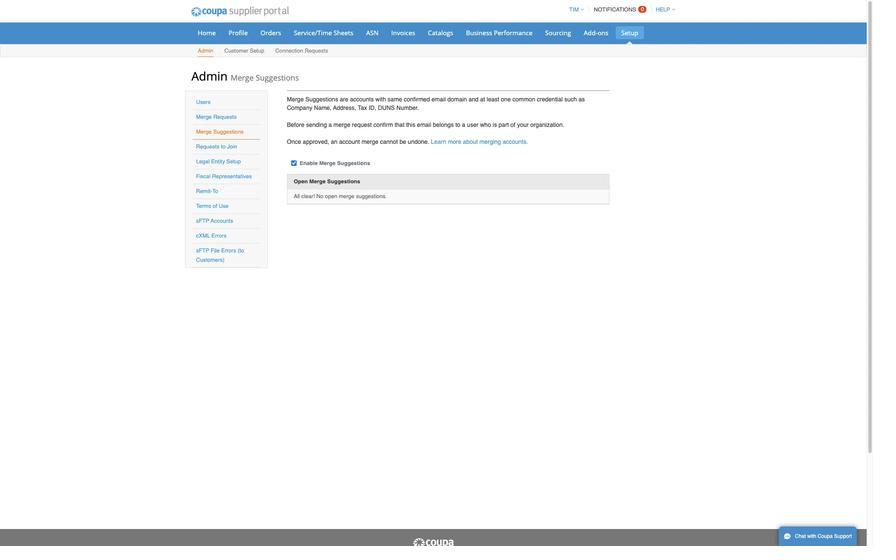Task type: vqa. For each thing, say whether or not it's contained in the screenshot.
left Risk
no



Task type: locate. For each thing, give the bounding box(es) containing it.
a
[[329, 122, 332, 128], [462, 122, 466, 128]]

suggestions down account
[[337, 160, 371, 167]]

catalogs
[[428, 28, 454, 37]]

0 horizontal spatial coupa supplier portal image
[[185, 1, 295, 23]]

1 vertical spatial coupa supplier portal image
[[413, 538, 455, 547]]

0 vertical spatial with
[[376, 96, 386, 103]]

admin merge suggestions
[[192, 68, 299, 84]]

admin
[[198, 48, 214, 54], [192, 68, 228, 84]]

entity
[[211, 158, 225, 165]]

1 sftp from the top
[[196, 218, 209, 224]]

coupa
[[819, 534, 834, 540]]

merge
[[231, 73, 254, 83], [287, 96, 304, 103], [196, 114, 212, 120], [196, 129, 212, 135], [320, 160, 336, 167], [310, 178, 326, 185]]

merge for account
[[362, 139, 379, 145]]

approved,
[[303, 139, 330, 145]]

catalogs link
[[423, 26, 459, 39]]

requests for merge requests
[[213, 114, 237, 120]]

suggestions down connection
[[256, 73, 299, 83]]

customers)
[[196, 257, 225, 263]]

least
[[487, 96, 500, 103]]

merge up no
[[310, 178, 326, 185]]

merge down merge requests
[[196, 129, 212, 135]]

profile
[[229, 28, 248, 37]]

0 horizontal spatial with
[[376, 96, 386, 103]]

business performance
[[466, 28, 533, 37]]

requests to join link
[[196, 144, 237, 150]]

sending
[[306, 122, 327, 128]]

merge down request
[[362, 139, 379, 145]]

requests up legal
[[196, 144, 220, 150]]

1 vertical spatial requests
[[213, 114, 237, 120]]

1 vertical spatial with
[[808, 534, 817, 540]]

customer setup
[[225, 48, 265, 54]]

merge requests
[[196, 114, 237, 120]]

same
[[388, 96, 403, 103]]

add-
[[584, 28, 598, 37]]

requests up merge suggestions
[[213, 114, 237, 120]]

1 vertical spatial of
[[213, 203, 217, 209]]

coupa supplier portal image
[[185, 1, 295, 23], [413, 538, 455, 547]]

2 vertical spatial merge
[[339, 193, 355, 200]]

suggestions up name,
[[306, 96, 338, 103]]

enable merge suggestions
[[300, 160, 371, 167]]

setup down notifications 0
[[622, 28, 639, 37]]

2 horizontal spatial setup
[[622, 28, 639, 37]]

merge requests link
[[196, 114, 237, 120]]

1 vertical spatial to
[[221, 144, 226, 150]]

requests for connection requests
[[305, 48, 328, 54]]

with inside button
[[808, 534, 817, 540]]

that
[[395, 122, 405, 128]]

setup inside 'link'
[[250, 48, 265, 54]]

1 vertical spatial errors
[[221, 248, 236, 254]]

1 horizontal spatial with
[[808, 534, 817, 540]]

remit-to link
[[196, 188, 218, 195]]

learn more about merging accounts. link
[[431, 139, 529, 145]]

to right 'belongs'
[[456, 122, 461, 128]]

connection
[[276, 48, 304, 54]]

to left join
[[221, 144, 226, 150]]

sftp file errors (to customers) link
[[196, 248, 244, 263]]

1 vertical spatial setup
[[250, 48, 265, 54]]

2 vertical spatial requests
[[196, 144, 220, 150]]

0 vertical spatial to
[[456, 122, 461, 128]]

admin for admin
[[198, 48, 214, 54]]

None checkbox
[[291, 161, 297, 166]]

business performance link
[[461, 26, 539, 39]]

of right part
[[511, 122, 516, 128]]

accounts
[[350, 96, 374, 103]]

errors
[[212, 233, 227, 239], [221, 248, 236, 254]]

merge up open merge suggestions on the top of page
[[320, 160, 336, 167]]

confirm
[[374, 122, 393, 128]]

0 vertical spatial requests
[[305, 48, 328, 54]]

number.
[[397, 105, 419, 111]]

errors down accounts
[[212, 233, 227, 239]]

enable
[[300, 160, 318, 167]]

0 vertical spatial setup
[[622, 28, 639, 37]]

0 vertical spatial sftp
[[196, 218, 209, 224]]

as
[[579, 96, 585, 103]]

1 vertical spatial email
[[417, 122, 432, 128]]

0 vertical spatial errors
[[212, 233, 227, 239]]

id,
[[369, 105, 377, 111]]

learn
[[431, 139, 447, 145]]

sftp up customers)
[[196, 248, 209, 254]]

0 vertical spatial email
[[432, 96, 446, 103]]

setup down join
[[227, 158, 241, 165]]

to
[[213, 188, 218, 195]]

1 vertical spatial merge
[[362, 139, 379, 145]]

sftp up cxml
[[196, 218, 209, 224]]

your
[[518, 122, 529, 128]]

admin down admin link
[[192, 68, 228, 84]]

invoices link
[[386, 26, 421, 39]]

connection requests link
[[275, 46, 329, 57]]

0 vertical spatial admin
[[198, 48, 214, 54]]

merge suggestions are accounts with same confirmed email domain and at least one common credential such as company name, address, tax id, duns number.
[[287, 96, 585, 111]]

merge for open
[[339, 193, 355, 200]]

0 horizontal spatial a
[[329, 122, 332, 128]]

with right "chat" on the right bottom of page
[[808, 534, 817, 540]]

duns
[[378, 105, 395, 111]]

admin down home link
[[198, 48, 214, 54]]

merge down address,
[[334, 122, 351, 128]]

merge down the customer setup 'link'
[[231, 73, 254, 83]]

a right the sending on the left top of the page
[[329, 122, 332, 128]]

requests down the service/time
[[305, 48, 328, 54]]

email right this
[[417, 122, 432, 128]]

navigation
[[566, 1, 676, 18]]

performance
[[494, 28, 533, 37]]

a left the "user"
[[462, 122, 466, 128]]

setup link
[[616, 26, 645, 39]]

email left domain
[[432, 96, 446, 103]]

suggestions for open
[[327, 178, 361, 185]]

email
[[432, 96, 446, 103], [417, 122, 432, 128]]

of left use
[[213, 203, 217, 209]]

1 horizontal spatial a
[[462, 122, 466, 128]]

setup right the customer
[[250, 48, 265, 54]]

use
[[219, 203, 229, 209]]

cannot
[[380, 139, 398, 145]]

tax
[[358, 105, 367, 111]]

0 horizontal spatial setup
[[227, 158, 241, 165]]

0 vertical spatial of
[[511, 122, 516, 128]]

all
[[294, 193, 300, 200]]

1 horizontal spatial setup
[[250, 48, 265, 54]]

sftp accounts link
[[196, 218, 233, 224]]

sftp inside sftp file errors (to customers)
[[196, 248, 209, 254]]

errors left "(to"
[[221, 248, 236, 254]]

suggestions inside admin merge suggestions
[[256, 73, 299, 83]]

merge up company
[[287, 96, 304, 103]]

1 vertical spatial admin
[[192, 68, 228, 84]]

with up duns
[[376, 96, 386, 103]]

profile link
[[223, 26, 254, 39]]

before
[[287, 122, 305, 128]]

merge right "open"
[[339, 193, 355, 200]]

1 a from the left
[[329, 122, 332, 128]]

service/time sheets
[[294, 28, 354, 37]]

2 a from the left
[[462, 122, 466, 128]]

0 horizontal spatial of
[[213, 203, 217, 209]]

fiscal representatives link
[[196, 173, 252, 180]]

1 vertical spatial sftp
[[196, 248, 209, 254]]

2 sftp from the top
[[196, 248, 209, 254]]

merge
[[334, 122, 351, 128], [362, 139, 379, 145], [339, 193, 355, 200]]

suggestions up all clear! no open merge suggestions. at the left of page
[[327, 178, 361, 185]]

support
[[835, 534, 853, 540]]

help
[[656, 6, 671, 13]]



Task type: describe. For each thing, give the bounding box(es) containing it.
merge inside admin merge suggestions
[[231, 73, 254, 83]]

requests to join
[[196, 144, 237, 150]]

fiscal representatives
[[196, 173, 252, 180]]

sourcing link
[[540, 26, 577, 39]]

clear!
[[302, 193, 315, 200]]

account
[[339, 139, 360, 145]]

service/time sheets link
[[289, 26, 359, 39]]

sftp for sftp accounts
[[196, 218, 209, 224]]

sheets
[[334, 28, 354, 37]]

1 horizontal spatial coupa supplier portal image
[[413, 538, 455, 547]]

sftp file errors (to customers)
[[196, 248, 244, 263]]

help link
[[653, 6, 676, 13]]

notifications
[[595, 6, 637, 13]]

asn
[[367, 28, 379, 37]]

request
[[352, 122, 372, 128]]

ons
[[598, 28, 609, 37]]

admin for admin merge suggestions
[[192, 68, 228, 84]]

merge inside merge suggestions are accounts with same confirmed email domain and at least one common credential such as company name, address, tax id, duns number.
[[287, 96, 304, 103]]

company
[[287, 105, 313, 111]]

once
[[287, 139, 301, 145]]

suggestions for admin
[[256, 73, 299, 83]]

user
[[467, 122, 479, 128]]

connection requests
[[276, 48, 328, 54]]

customer
[[225, 48, 249, 54]]

and
[[469, 96, 479, 103]]

address,
[[333, 105, 357, 111]]

open
[[325, 193, 338, 200]]

chat
[[796, 534, 807, 540]]

before sending a merge request confirm that this email belongs to a user who is part of your organization.
[[287, 122, 565, 128]]

merge suggestions link
[[196, 129, 244, 135]]

about
[[463, 139, 478, 145]]

suggestions for enable
[[337, 160, 371, 167]]

1 horizontal spatial of
[[511, 122, 516, 128]]

terms
[[196, 203, 211, 209]]

2 vertical spatial setup
[[227, 158, 241, 165]]

0 vertical spatial merge
[[334, 122, 351, 128]]

legal entity setup link
[[196, 158, 241, 165]]

email inside merge suggestions are accounts with same confirmed email domain and at least one common credential such as company name, address, tax id, duns number.
[[432, 96, 446, 103]]

legal
[[196, 158, 210, 165]]

errors inside sftp file errors (to customers)
[[221, 248, 236, 254]]

belongs
[[433, 122, 454, 128]]

open merge suggestions
[[294, 178, 361, 185]]

no
[[317, 193, 324, 200]]

this
[[407, 122, 416, 128]]

once approved, an account merge cannot be undone. learn more about merging accounts.
[[287, 139, 529, 145]]

merge down users link
[[196, 114, 212, 120]]

an
[[331, 139, 338, 145]]

service/time
[[294, 28, 332, 37]]

cxml
[[196, 233, 210, 239]]

such
[[565, 96, 577, 103]]

at
[[481, 96, 486, 103]]

suggestions up join
[[213, 129, 244, 135]]

chat with coupa support button
[[780, 527, 858, 547]]

domain
[[448, 96, 467, 103]]

chat with coupa support
[[796, 534, 853, 540]]

part
[[499, 122, 509, 128]]

orders link
[[255, 26, 287, 39]]

more
[[448, 139, 462, 145]]

one
[[501, 96, 511, 103]]

sftp for sftp file errors (to customers)
[[196, 248, 209, 254]]

merge suggestions
[[196, 129, 244, 135]]

cxml errors
[[196, 233, 227, 239]]

legal entity setup
[[196, 158, 241, 165]]

0 vertical spatial coupa supplier portal image
[[185, 1, 295, 23]]

accounts
[[211, 218, 233, 224]]

open
[[294, 178, 308, 185]]

asn link
[[361, 26, 384, 39]]

is
[[493, 122, 497, 128]]

0 horizontal spatial to
[[221, 144, 226, 150]]

orders
[[261, 28, 281, 37]]

invoices
[[392, 28, 416, 37]]

tim
[[570, 6, 579, 13]]

undone.
[[408, 139, 430, 145]]

1 horizontal spatial to
[[456, 122, 461, 128]]

customer setup link
[[224, 46, 265, 57]]

representatives
[[212, 173, 252, 180]]

organization.
[[531, 122, 565, 128]]

remit-
[[196, 188, 213, 195]]

join
[[227, 144, 237, 150]]

cxml errors link
[[196, 233, 227, 239]]

be
[[400, 139, 407, 145]]

suggestions inside merge suggestions are accounts with same confirmed email domain and at least one common credential such as company name, address, tax id, duns number.
[[306, 96, 338, 103]]

common
[[513, 96, 536, 103]]

merging
[[480, 139, 501, 145]]

remit-to
[[196, 188, 218, 195]]

terms of use
[[196, 203, 229, 209]]

file
[[211, 248, 220, 254]]

suggestions.
[[356, 193, 387, 200]]

are
[[340, 96, 349, 103]]

navigation containing notifications 0
[[566, 1, 676, 18]]

(to
[[238, 248, 244, 254]]

credential
[[537, 96, 563, 103]]

accounts.
[[503, 139, 529, 145]]

sourcing
[[546, 28, 572, 37]]

with inside merge suggestions are accounts with same confirmed email domain and at least one common credential such as company name, address, tax id, duns number.
[[376, 96, 386, 103]]

terms of use link
[[196, 203, 229, 209]]

home
[[198, 28, 216, 37]]

users
[[196, 99, 211, 105]]

business
[[466, 28, 493, 37]]



